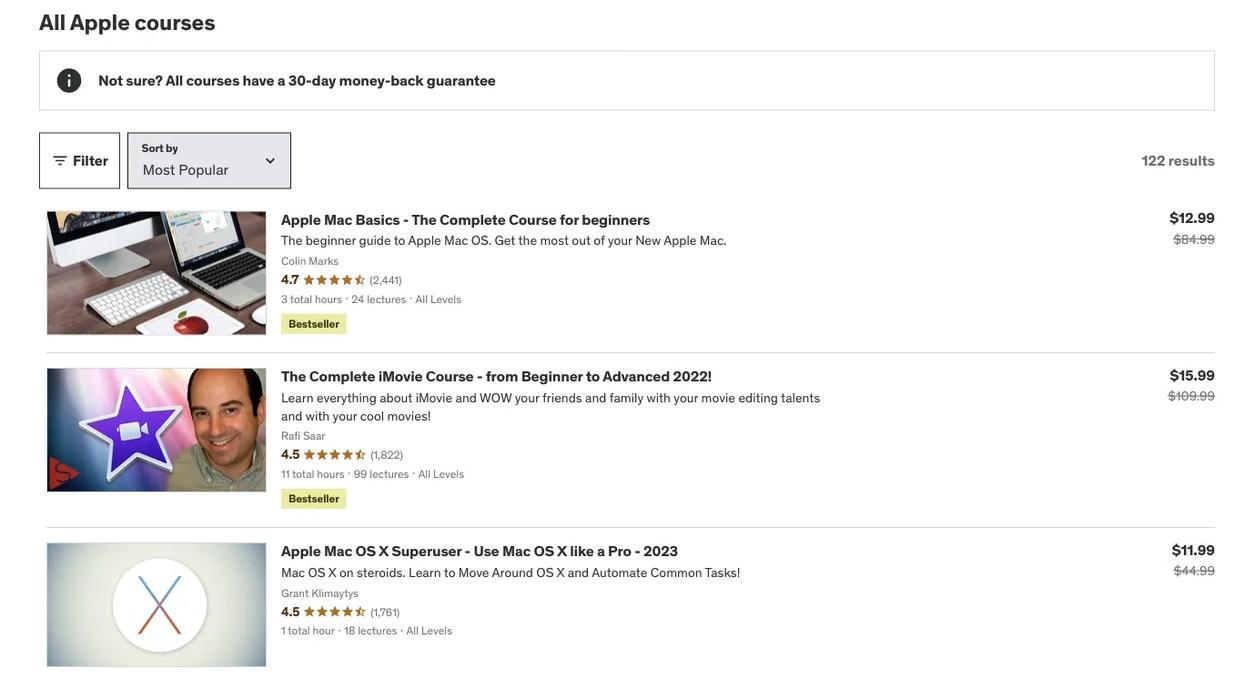 Task type: vqa. For each thing, say whether or not it's contained in the screenshot.
Filter Button
yes



Task type: locate. For each thing, give the bounding box(es) containing it.
2022!
[[673, 367, 712, 386]]

$11.99
[[1172, 541, 1216, 559]]

money-
[[339, 71, 391, 90]]

the
[[412, 210, 437, 229], [281, 367, 306, 386]]

os left like
[[534, 542, 554, 561]]

course left for
[[509, 210, 557, 229]]

advanced
[[603, 367, 670, 386]]

1 vertical spatial complete
[[309, 367, 376, 386]]

a left pro
[[597, 542, 605, 561]]

1 horizontal spatial the
[[412, 210, 437, 229]]

use
[[474, 542, 499, 561]]

0 vertical spatial all
[[39, 9, 66, 36]]

the complete imovie course - from beginner to advanced 2022! link
[[281, 367, 712, 386]]

sure?
[[126, 71, 163, 90]]

mac left basics
[[324, 210, 352, 229]]

1 vertical spatial the
[[281, 367, 306, 386]]

1 os from the left
[[356, 542, 376, 561]]

0 vertical spatial a
[[278, 71, 285, 90]]

122
[[1142, 151, 1166, 170]]

0 horizontal spatial x
[[379, 542, 389, 561]]

apple for apple mac os x superuser - use mac os x like a pro - 2023
[[281, 542, 321, 561]]

apple mac os x superuser - use mac os x like a pro - 2023 link
[[281, 542, 678, 561]]

courses
[[135, 9, 215, 36], [186, 71, 240, 90]]

day
[[312, 71, 336, 90]]

0 horizontal spatial os
[[356, 542, 376, 561]]

imovie
[[379, 367, 423, 386]]

0 horizontal spatial complete
[[309, 367, 376, 386]]

1 horizontal spatial all
[[166, 71, 183, 90]]

apple
[[70, 9, 130, 36], [281, 210, 321, 229], [281, 542, 321, 561]]

mac
[[324, 210, 352, 229], [324, 542, 352, 561], [503, 542, 531, 561]]

course right imovie
[[426, 367, 474, 386]]

complete
[[440, 210, 506, 229], [309, 367, 376, 386]]

filter button
[[39, 132, 120, 189]]

1 horizontal spatial complete
[[440, 210, 506, 229]]

courses left have
[[186, 71, 240, 90]]

0 horizontal spatial the
[[281, 367, 306, 386]]

1 horizontal spatial course
[[509, 210, 557, 229]]

1 x from the left
[[379, 542, 389, 561]]

a
[[278, 71, 285, 90], [597, 542, 605, 561]]

x left like
[[557, 542, 567, 561]]

beginner
[[521, 367, 583, 386]]

all
[[39, 9, 66, 36], [166, 71, 183, 90]]

1 vertical spatial all
[[166, 71, 183, 90]]

course
[[509, 210, 557, 229], [426, 367, 474, 386]]

courses up sure?
[[135, 9, 215, 36]]

from
[[486, 367, 518, 386]]

- left from
[[477, 367, 483, 386]]

-
[[403, 210, 409, 229], [477, 367, 483, 386], [465, 542, 471, 561], [635, 542, 641, 561]]

the complete imovie course - from beginner to advanced 2022!
[[281, 367, 712, 386]]

1 vertical spatial courses
[[186, 71, 240, 90]]

pro
[[608, 542, 632, 561]]

os left superuser
[[356, 542, 376, 561]]

mac left superuser
[[324, 542, 352, 561]]

1 vertical spatial course
[[426, 367, 474, 386]]

1 horizontal spatial os
[[534, 542, 554, 561]]

os
[[356, 542, 376, 561], [534, 542, 554, 561]]

1 horizontal spatial x
[[557, 542, 567, 561]]

2023
[[644, 542, 678, 561]]

0 horizontal spatial course
[[426, 367, 474, 386]]

1 vertical spatial a
[[597, 542, 605, 561]]

a left 30-
[[278, 71, 285, 90]]

x
[[379, 542, 389, 561], [557, 542, 567, 561]]

1 vertical spatial apple
[[281, 210, 321, 229]]

x left superuser
[[379, 542, 389, 561]]

mac for basics
[[324, 210, 352, 229]]

$11.99 $44.99
[[1172, 541, 1216, 579]]

0 vertical spatial the
[[412, 210, 437, 229]]

2 vertical spatial apple
[[281, 542, 321, 561]]

basics
[[356, 210, 400, 229]]

$15.99 $109.99
[[1169, 366, 1216, 404]]



Task type: describe. For each thing, give the bounding box(es) containing it.
apple mac basics - the complete course for beginners link
[[281, 210, 650, 229]]

back
[[391, 71, 424, 90]]

have
[[243, 71, 274, 90]]

- left use
[[465, 542, 471, 561]]

small image
[[51, 152, 69, 170]]

superuser
[[392, 542, 462, 561]]

not sure? all courses have a 30-day money-back guarantee
[[98, 71, 496, 90]]

beginners
[[582, 210, 650, 229]]

0 vertical spatial course
[[509, 210, 557, 229]]

0 horizontal spatial all
[[39, 9, 66, 36]]

$109.99
[[1169, 388, 1216, 404]]

122 results status
[[1142, 151, 1216, 170]]

apple mac basics - the complete course for beginners
[[281, 210, 650, 229]]

for
[[560, 210, 579, 229]]

like
[[570, 542, 594, 561]]

mac for os
[[324, 542, 352, 561]]

0 horizontal spatial a
[[278, 71, 285, 90]]

30-
[[289, 71, 312, 90]]

0 vertical spatial courses
[[135, 9, 215, 36]]

- right pro
[[635, 542, 641, 561]]

2 os from the left
[[534, 542, 554, 561]]

results
[[1169, 151, 1216, 170]]

$15.99
[[1170, 366, 1216, 384]]

122 results
[[1142, 151, 1216, 170]]

$84.99
[[1174, 231, 1216, 247]]

2 x from the left
[[557, 542, 567, 561]]

0 vertical spatial apple
[[70, 9, 130, 36]]

apple mac os x superuser - use mac os x like a pro - 2023
[[281, 542, 678, 561]]

$12.99 $84.99
[[1170, 208, 1216, 247]]

apple for apple mac basics - the complete course for beginners
[[281, 210, 321, 229]]

mac right use
[[503, 542, 531, 561]]

1 horizontal spatial a
[[597, 542, 605, 561]]

filter
[[73, 151, 108, 170]]

all apple courses
[[39, 9, 215, 36]]

guarantee
[[427, 71, 496, 90]]

0 vertical spatial complete
[[440, 210, 506, 229]]

$44.99
[[1174, 563, 1216, 579]]

not
[[98, 71, 123, 90]]

$12.99
[[1170, 208, 1216, 227]]

- right basics
[[403, 210, 409, 229]]

to
[[586, 367, 600, 386]]



